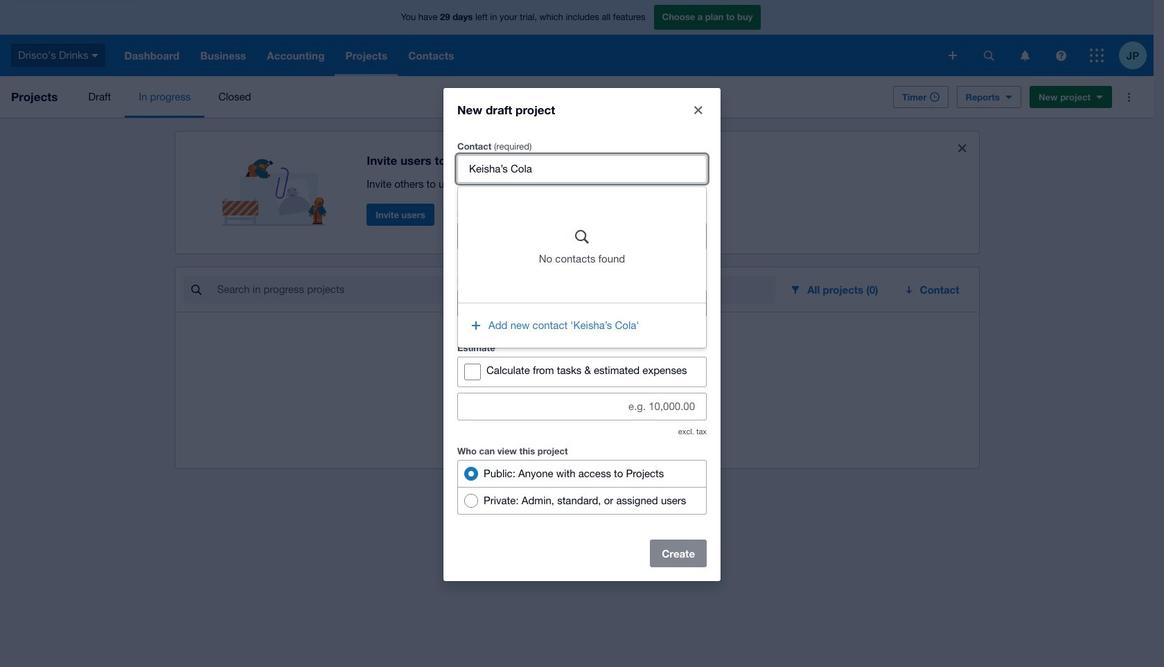 Task type: vqa. For each thing, say whether or not it's contained in the screenshot.
text field
no



Task type: describe. For each thing, give the bounding box(es) containing it.
0 horizontal spatial svg image
[[1056, 50, 1066, 61]]

1 horizontal spatial svg image
[[1090, 49, 1104, 62]]

1 vertical spatial group
[[457, 460, 707, 515]]

Find or create a contact field
[[458, 156, 706, 182]]

Pick a date field
[[491, 290, 706, 316]]

invite users to projects image
[[222, 143, 333, 226]]

Search in progress projects search field
[[216, 276, 776, 303]]



Task type: locate. For each thing, give the bounding box(es) containing it.
dialog
[[444, 88, 721, 581]]

svg image
[[984, 50, 994, 61], [1020, 50, 1029, 61], [949, 51, 957, 60], [92, 54, 99, 57]]

0 vertical spatial group
[[458, 187, 706, 348]]

banner
[[0, 0, 1154, 76]]

None field
[[458, 223, 706, 249]]

e.g. 10,000.00 field
[[458, 393, 706, 420]]

svg image
[[1090, 49, 1104, 62], [1056, 50, 1066, 61]]

group
[[458, 187, 706, 348], [457, 460, 707, 515]]



